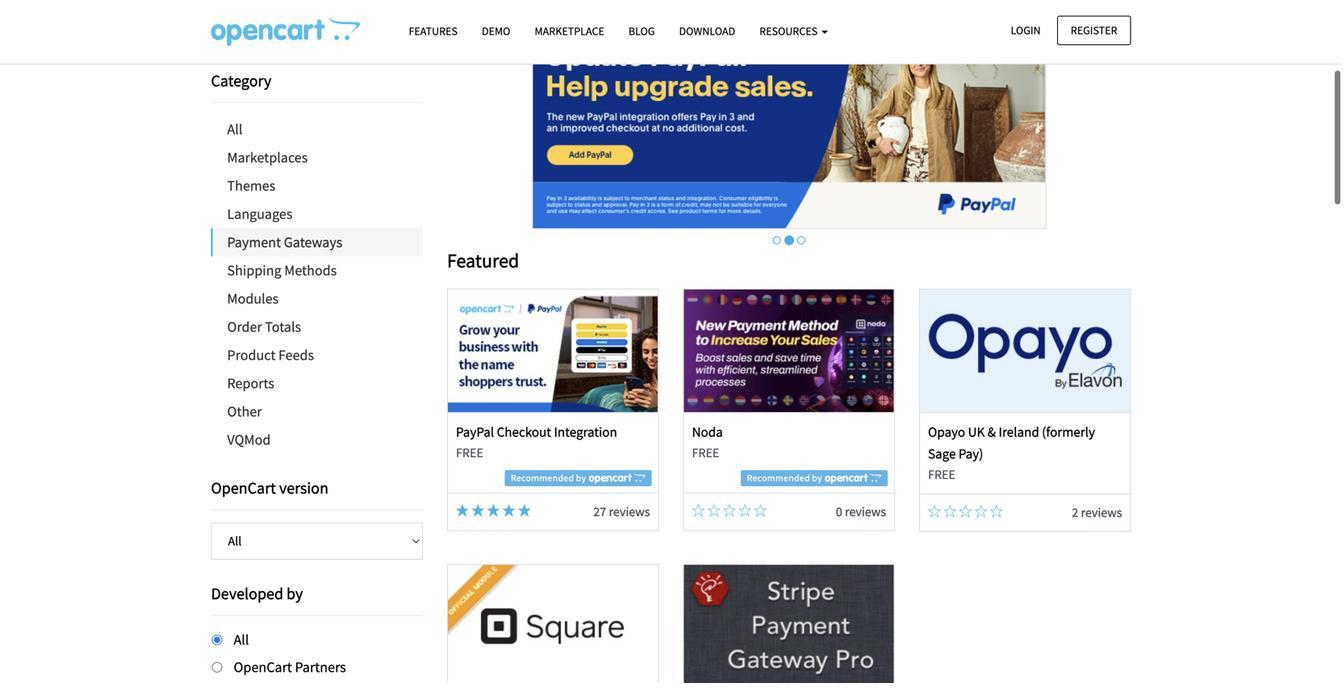 Task type: vqa. For each thing, say whether or not it's contained in the screenshot.
the topmost Chameleon
no



Task type: describe. For each thing, give the bounding box(es) containing it.
2 reviews
[[1072, 505, 1123, 521]]

category
[[211, 71, 272, 91]]

opayo uk & ireland (formerly sage pay) image
[[920, 290, 1130, 412]]

27
[[594, 504, 606, 520]]

featured
[[447, 249, 519, 273]]

2
[[1072, 505, 1079, 521]]

(formerly
[[1042, 424, 1095, 441]]

3 star light image from the left
[[518, 504, 531, 517]]

order totals
[[227, 318, 301, 336]]

opencart partners
[[234, 659, 346, 677]]

noda link
[[692, 424, 723, 441]]

noda image
[[684, 290, 894, 412]]

vqmod link
[[211, 426, 423, 455]]

free inside opayo uk & ireland (formerly sage pay) free
[[928, 467, 956, 483]]

languages link
[[211, 200, 423, 228]]

opayo uk & ireland (formerly sage pay) link
[[928, 424, 1095, 463]]

paypal
[[456, 424, 494, 441]]

ireland
[[999, 424, 1040, 441]]

paypal checkout integration image
[[448, 290, 658, 412]]

other
[[227, 403, 262, 421]]

languages
[[227, 205, 293, 223]]

themes
[[227, 177, 276, 195]]

opencart payment gateways image
[[211, 17, 360, 46]]

paypal payment gateway image
[[532, 27, 1046, 229]]

features link
[[397, 17, 470, 45]]

opencart for opencart partners
[[234, 659, 292, 677]]

resources
[[760, 24, 820, 38]]

1 star light image from the left
[[456, 504, 469, 517]]

product
[[227, 346, 276, 364]]

payment gateways
[[227, 233, 343, 251]]

reports link
[[211, 370, 423, 398]]

shipping methods
[[227, 262, 337, 280]]

free inside noda free
[[692, 445, 720, 461]]

order totals link
[[211, 313, 423, 341]]

opencart for opencart version
[[211, 478, 276, 499]]

integration
[[554, 424, 617, 441]]

themes link
[[211, 172, 423, 200]]

all inside all link
[[227, 120, 243, 138]]

methods
[[284, 262, 337, 280]]

&
[[988, 424, 996, 441]]

download
[[679, 24, 736, 38]]

gateways
[[284, 233, 343, 251]]

blog link
[[617, 17, 667, 45]]

pay)
[[959, 446, 984, 463]]

0 reviews
[[836, 504, 886, 520]]

product feeds link
[[211, 341, 423, 370]]

paypal checkout integration free
[[456, 424, 617, 461]]

totals
[[265, 318, 301, 336]]

opayo uk & ireland (formerly sage pay) free
[[928, 424, 1095, 483]]

checkout
[[497, 424, 551, 441]]

other link
[[211, 398, 423, 426]]

stripe payment gateway pro image
[[684, 565, 894, 684]]

payment gateways link
[[213, 228, 423, 257]]

star light o image for opayo uk & ireland (formerly sage pay)
[[975, 505, 988, 518]]

by
[[287, 584, 303, 604]]

star light o image for noda
[[739, 504, 752, 517]]

sage
[[928, 446, 956, 463]]

reviews for paypal checkout integration
[[609, 504, 650, 520]]

modules
[[227, 290, 279, 308]]

payment
[[227, 233, 281, 251]]

blog
[[629, 24, 655, 38]]

1 vertical spatial all
[[234, 631, 249, 649]]

paypal checkout integration link
[[456, 424, 617, 441]]

reviews for opayo uk & ireland (formerly sage pay)
[[1081, 505, 1123, 521]]

all link
[[211, 115, 423, 144]]



Task type: locate. For each thing, give the bounding box(es) containing it.
shipping
[[227, 262, 281, 280]]

1 vertical spatial opencart
[[234, 659, 292, 677]]

1 star light image from the left
[[472, 504, 485, 517]]

1 horizontal spatial star light o image
[[975, 505, 988, 518]]

resources link
[[748, 17, 840, 45]]

all up marketplaces
[[227, 120, 243, 138]]

2 horizontal spatial star light o image
[[990, 505, 1003, 518]]

search image
[[396, 31, 408, 44]]

developed
[[211, 584, 283, 604]]

free inside paypal checkout integration free
[[456, 445, 483, 461]]

order
[[227, 318, 262, 336]]

login link
[[997, 16, 1055, 45]]

2 star light image from the left
[[503, 504, 516, 517]]

developed by
[[211, 584, 303, 604]]

noda
[[692, 424, 723, 441]]

login
[[1011, 23, 1041, 38]]

uk
[[968, 424, 985, 441]]

vqmod
[[227, 431, 271, 449]]

27 reviews
[[594, 504, 650, 520]]

free down noda link
[[692, 445, 720, 461]]

reviews right 2
[[1081, 505, 1123, 521]]

0
[[836, 504, 843, 520]]

opencart version
[[211, 478, 329, 499]]

star light image down paypal
[[456, 504, 469, 517]]

version
[[279, 478, 329, 499]]

marketplaces link
[[211, 144, 423, 172]]

register
[[1071, 23, 1118, 38]]

star light image
[[472, 504, 485, 517], [487, 504, 500, 517], [518, 504, 531, 517]]

features
[[409, 24, 458, 38]]

modules link
[[211, 285, 423, 313]]

shipping methods link
[[211, 257, 423, 285]]

demo
[[482, 24, 511, 38]]

2 star light image from the left
[[487, 504, 500, 517]]

1 horizontal spatial star light image
[[503, 504, 516, 517]]

0 horizontal spatial star light image
[[456, 504, 469, 517]]

star light image down paypal checkout integration free
[[503, 504, 516, 517]]

free
[[456, 445, 483, 461], [692, 445, 720, 461], [928, 467, 956, 483]]

marketplace
[[535, 24, 605, 38]]

reviews right 27
[[609, 504, 650, 520]]

1 horizontal spatial free
[[692, 445, 720, 461]]

noda free
[[692, 424, 723, 461]]

all
[[227, 120, 243, 138], [234, 631, 249, 649]]

free down sage
[[928, 467, 956, 483]]

opayo
[[928, 424, 966, 441]]

1 horizontal spatial star light image
[[487, 504, 500, 517]]

star light image
[[456, 504, 469, 517], [503, 504, 516, 517]]

opencart
[[211, 478, 276, 499], [234, 659, 292, 677]]

product feeds
[[227, 346, 314, 364]]

reviews
[[609, 504, 650, 520], [845, 504, 886, 520], [1081, 505, 1123, 521]]

None radio
[[212, 635, 222, 646], [212, 663, 222, 673], [212, 635, 222, 646], [212, 663, 222, 673]]

partners
[[295, 659, 346, 677]]

free down paypal
[[456, 445, 483, 461]]

star light o image
[[692, 504, 705, 517], [708, 504, 721, 517], [723, 504, 736, 517], [754, 504, 767, 517], [928, 505, 941, 518], [944, 505, 957, 518], [959, 505, 972, 518]]

download link
[[667, 17, 748, 45]]

reviews for noda
[[845, 504, 886, 520]]

opencart down vqmod at the bottom left
[[211, 478, 276, 499]]

1 horizontal spatial reviews
[[845, 504, 886, 520]]

reviews right 0
[[845, 504, 886, 520]]

2 horizontal spatial star light image
[[518, 504, 531, 517]]

0 vertical spatial opencart
[[211, 478, 276, 499]]

0 horizontal spatial star light o image
[[739, 504, 752, 517]]

register link
[[1057, 16, 1131, 45]]

0 horizontal spatial star light image
[[472, 504, 485, 517]]

0 vertical spatial all
[[227, 120, 243, 138]]

marketplace link
[[523, 17, 617, 45]]

marketplaces
[[227, 149, 308, 167]]

all down developed
[[234, 631, 249, 649]]

0 horizontal spatial free
[[456, 445, 483, 461]]

2 horizontal spatial free
[[928, 467, 956, 483]]

reports
[[227, 375, 274, 393]]

demo link
[[470, 17, 523, 45]]

opencart left partners
[[234, 659, 292, 677]]

0 horizontal spatial reviews
[[609, 504, 650, 520]]

2 horizontal spatial reviews
[[1081, 505, 1123, 521]]

feeds
[[279, 346, 314, 364]]

square payments - opencart integration image
[[448, 565, 658, 684]]

star light o image
[[739, 504, 752, 517], [975, 505, 988, 518], [990, 505, 1003, 518]]



